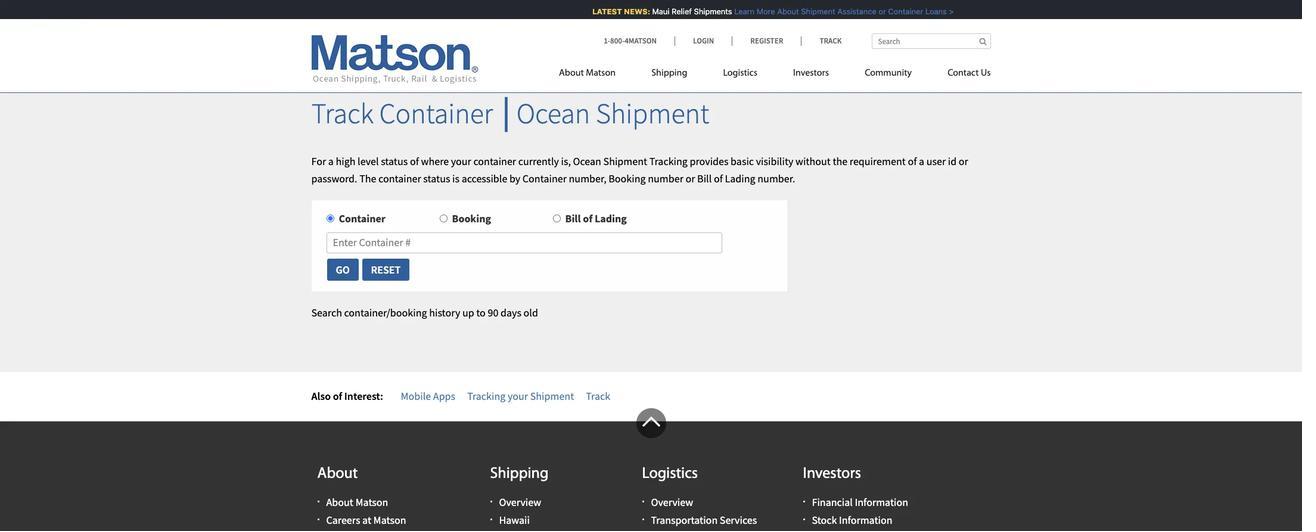 Task type: describe. For each thing, give the bounding box(es) containing it.
financial information stock information
[[812, 495, 908, 527]]

overview link for shipping
[[499, 495, 541, 509]]

container/booking
[[344, 306, 427, 320]]

track container │ocean shipment
[[311, 95, 709, 131]]

1 vertical spatial track
[[311, 95, 374, 131]]

container inside for a high level status of where your container currently is, ocean shipment tracking provides basic visibility without the requirement of a user id or password. the container status is accessible by container number, booking number or bill of lading number.
[[523, 171, 567, 185]]

for
[[311, 154, 326, 168]]

also of interest:
[[311, 389, 383, 403]]

requirement
[[850, 154, 906, 168]]

0 horizontal spatial container
[[379, 171, 421, 185]]

hawaii
[[499, 513, 530, 527]]

relief
[[672, 7, 692, 16]]

shipments
[[694, 7, 732, 16]]

bill of lading
[[565, 212, 627, 226]]

1 a from the left
[[328, 154, 334, 168]]

1 horizontal spatial track link
[[801, 36, 842, 46]]

careers
[[326, 513, 360, 527]]

history
[[429, 306, 460, 320]]

for a high level status of where your container currently is, ocean shipment tracking provides basic visibility without the requirement of a user id or password. the container status is accessible by container number, booking number or bill of lading number.
[[311, 154, 969, 185]]

booking inside for a high level status of where your container currently is, ocean shipment tracking provides basic visibility without the requirement of a user id or password. the container status is accessible by container number, booking number or bill of lading number.
[[609, 171, 646, 185]]

1 vertical spatial booking
[[452, 212, 491, 226]]

bill inside for a high level status of where your container currently is, ocean shipment tracking provides basic visibility without the requirement of a user id or password. the container status is accessible by container number, booking number or bill of lading number.
[[697, 171, 712, 185]]

number
[[648, 171, 684, 185]]

accessible
[[462, 171, 507, 185]]

search image
[[980, 38, 987, 45]]

investors inside top menu navigation
[[793, 69, 829, 78]]

of right bill of lading radio
[[583, 212, 593, 226]]

1 vertical spatial bill
[[565, 212, 581, 226]]

user
[[927, 154, 946, 168]]

search container/booking history up to 90 days old
[[311, 306, 538, 320]]

contact
[[948, 69, 979, 78]]

days
[[501, 306, 522, 320]]

without
[[796, 154, 831, 168]]

visibility
[[756, 154, 794, 168]]

tracking your shipment
[[467, 389, 574, 403]]

investors link
[[776, 63, 847, 87]]

0 vertical spatial information
[[855, 495, 908, 509]]

backtop image
[[636, 408, 666, 438]]

Booking radio
[[440, 215, 447, 223]]

ocean
[[573, 154, 601, 168]]

is
[[452, 171, 460, 185]]

stock information link
[[812, 513, 893, 527]]

>
[[949, 7, 954, 16]]

at
[[362, 513, 371, 527]]

1 horizontal spatial track
[[586, 389, 610, 403]]

provides
[[690, 154, 729, 168]]

about matson
[[559, 69, 616, 78]]

shipping link
[[634, 63, 705, 87]]

footer containing about
[[0, 408, 1303, 531]]

hawaii link
[[499, 513, 530, 527]]

1-800-4matson link
[[604, 36, 675, 46]]

id
[[948, 154, 957, 168]]

register
[[751, 36, 784, 46]]

shipping inside top menu navigation
[[652, 69, 688, 78]]

overview hawaii
[[499, 495, 541, 527]]

where
[[421, 154, 449, 168]]

number,
[[569, 171, 607, 185]]

logistics link
[[705, 63, 776, 87]]

transportation
[[651, 513, 718, 527]]

basic
[[731, 154, 754, 168]]

90
[[488, 306, 499, 320]]

about for about matson
[[559, 69, 584, 78]]

of left "where"
[[410, 154, 419, 168]]

news:
[[624, 7, 650, 16]]

about matson link for shipping link
[[559, 63, 634, 87]]

Container radio
[[326, 215, 334, 223]]

top menu navigation
[[559, 63, 991, 87]]

search
[[311, 306, 342, 320]]

800-
[[610, 36, 625, 46]]

of left user
[[908, 154, 917, 168]]

matson for about matson careers at matson
[[356, 495, 388, 509]]

1 horizontal spatial status
[[423, 171, 450, 185]]

logistics inside top menu navigation
[[723, 69, 758, 78]]

apps
[[433, 389, 456, 403]]

0 horizontal spatial shipping
[[490, 466, 549, 482]]

1 vertical spatial logistics
[[642, 466, 698, 482]]

overview link for logistics
[[651, 495, 693, 509]]

0 vertical spatial track
[[820, 36, 842, 46]]

password.
[[311, 171, 357, 185]]

0 vertical spatial status
[[381, 154, 408, 168]]

about matson careers at matson
[[326, 495, 406, 527]]



Task type: vqa. For each thing, say whether or not it's contained in the screenshot.


Task type: locate. For each thing, give the bounding box(es) containing it.
mobile
[[401, 389, 431, 403]]

lading inside for a high level status of where your container currently is, ocean shipment tracking provides basic visibility without the requirement of a user id or password. the container status is accessible by container number, booking number or bill of lading number.
[[725, 171, 756, 185]]

container right the container "option"
[[339, 212, 386, 226]]

about inside top menu navigation
[[559, 69, 584, 78]]

0 horizontal spatial status
[[381, 154, 408, 168]]

1 horizontal spatial or
[[879, 7, 886, 16]]

tracking inside for a high level status of where your container currently is, ocean shipment tracking provides basic visibility without the requirement of a user id or password. the container status is accessible by container number, booking number or bill of lading number.
[[650, 154, 688, 168]]

mobile apps link
[[401, 389, 456, 403]]

1 overview from the left
[[499, 495, 541, 509]]

container
[[474, 154, 516, 168], [379, 171, 421, 185]]

careers at matson link
[[326, 513, 406, 527]]

matson
[[586, 69, 616, 78], [356, 495, 388, 509], [374, 513, 406, 527]]

information
[[855, 495, 908, 509], [839, 513, 893, 527]]

1 horizontal spatial tracking
[[650, 154, 688, 168]]

tracking up the number
[[650, 154, 688, 168]]

also
[[311, 389, 331, 403]]

logistics up the transportation on the bottom of the page
[[642, 466, 698, 482]]

login link
[[675, 36, 732, 46]]

0 vertical spatial tracking
[[650, 154, 688, 168]]

footer
[[0, 408, 1303, 531]]

financial
[[812, 495, 853, 509]]

matson up at at the bottom
[[356, 495, 388, 509]]

overview
[[499, 495, 541, 509], [651, 495, 693, 509]]

latest
[[593, 7, 622, 16]]

lading
[[725, 171, 756, 185], [595, 212, 627, 226]]

old
[[524, 306, 538, 320]]

lading down number,
[[595, 212, 627, 226]]

number.
[[758, 171, 795, 185]]

contact us
[[948, 69, 991, 78]]

Enter Container # text field
[[326, 233, 723, 253]]

more
[[757, 7, 775, 16]]

status down "where"
[[423, 171, 450, 185]]

learn
[[735, 7, 755, 16]]

1 horizontal spatial container
[[474, 154, 516, 168]]

1 overview link from the left
[[499, 495, 541, 509]]

about inside about matson careers at matson
[[326, 495, 353, 509]]

register link
[[732, 36, 801, 46]]

0 horizontal spatial tracking
[[467, 389, 506, 403]]

0 vertical spatial logistics
[[723, 69, 758, 78]]

stock
[[812, 513, 837, 527]]

track link
[[801, 36, 842, 46], [586, 389, 610, 403]]

overview up the transportation on the bottom of the page
[[651, 495, 693, 509]]

2 vertical spatial or
[[686, 171, 695, 185]]

0 vertical spatial track link
[[801, 36, 842, 46]]

matson down 1-
[[586, 69, 616, 78]]

1 vertical spatial track link
[[586, 389, 610, 403]]

or
[[879, 7, 886, 16], [959, 154, 969, 168], [686, 171, 695, 185]]

0 vertical spatial or
[[879, 7, 886, 16]]

to
[[476, 306, 486, 320]]

login
[[693, 36, 714, 46]]

0 vertical spatial lading
[[725, 171, 756, 185]]

1-800-4matson
[[604, 36, 657, 46]]

information up stock information link
[[855, 495, 908, 509]]

a right "for"
[[328, 154, 334, 168]]

1 horizontal spatial shipping
[[652, 69, 688, 78]]

0 horizontal spatial bill
[[565, 212, 581, 226]]

overview link up hawaii
[[499, 495, 541, 509]]

us
[[981, 69, 991, 78]]

container right the
[[379, 171, 421, 185]]

1 vertical spatial information
[[839, 513, 893, 527]]

shipment inside for a high level status of where your container currently is, ocean shipment tracking provides basic visibility without the requirement of a user id or password. the container status is accessible by container number, booking number or bill of lading number.
[[604, 154, 647, 168]]

shipping up overview hawaii
[[490, 466, 549, 482]]

or right id
[[959, 154, 969, 168]]

information down financial information 'link'
[[839, 513, 893, 527]]

matson right at at the bottom
[[374, 513, 406, 527]]

1 horizontal spatial logistics
[[723, 69, 758, 78]]

booking right booking radio at the left
[[452, 212, 491, 226]]

0 horizontal spatial logistics
[[642, 466, 698, 482]]

container down 'currently'
[[523, 171, 567, 185]]

bill
[[697, 171, 712, 185], [565, 212, 581, 226]]

financial information link
[[812, 495, 908, 509]]

maui
[[652, 7, 670, 16]]

up
[[463, 306, 474, 320]]

booking left the number
[[609, 171, 646, 185]]

lading down the basic
[[725, 171, 756, 185]]

0 vertical spatial investors
[[793, 69, 829, 78]]

0 vertical spatial matson
[[586, 69, 616, 78]]

contact us link
[[930, 63, 991, 87]]

0 horizontal spatial track link
[[586, 389, 610, 403]]

container up "where"
[[379, 95, 493, 131]]

1 vertical spatial shipping
[[490, 466, 549, 482]]

investors down register link
[[793, 69, 829, 78]]

shipment
[[801, 7, 836, 16], [596, 95, 709, 131], [604, 154, 647, 168], [530, 389, 574, 403]]

track
[[820, 36, 842, 46], [311, 95, 374, 131], [586, 389, 610, 403]]

bill down provides
[[697, 171, 712, 185]]

of right also
[[333, 389, 342, 403]]

shipping down the '4matson'
[[652, 69, 688, 78]]

services
[[720, 513, 757, 527]]

about for about
[[317, 466, 358, 482]]

0 vertical spatial your
[[451, 154, 471, 168]]

2 overview from the left
[[651, 495, 693, 509]]

1-
[[604, 36, 610, 46]]

0 horizontal spatial track
[[311, 95, 374, 131]]

1 horizontal spatial overview link
[[651, 495, 693, 509]]

tracking
[[650, 154, 688, 168], [467, 389, 506, 403]]

1 horizontal spatial a
[[919, 154, 925, 168]]

transportation services link
[[651, 513, 757, 527]]

1 vertical spatial about matson link
[[326, 495, 388, 509]]

tracking right apps on the bottom left of page
[[467, 389, 506, 403]]

about
[[777, 7, 799, 16], [559, 69, 584, 78], [317, 466, 358, 482], [326, 495, 353, 509]]

of
[[410, 154, 419, 168], [908, 154, 917, 168], [714, 171, 723, 185], [583, 212, 593, 226], [333, 389, 342, 403]]

overview link up the transportation on the bottom of the page
[[651, 495, 693, 509]]

status
[[381, 154, 408, 168], [423, 171, 450, 185]]

about matson link up careers at matson link
[[326, 495, 388, 509]]

0 horizontal spatial booking
[[452, 212, 491, 226]]

2 horizontal spatial track
[[820, 36, 842, 46]]

1 vertical spatial container
[[379, 171, 421, 185]]

bill right bill of lading radio
[[565, 212, 581, 226]]

or right assistance
[[879, 7, 886, 16]]

1 vertical spatial matson
[[356, 495, 388, 509]]

about matson link
[[559, 63, 634, 87], [326, 495, 388, 509]]

booking
[[609, 171, 646, 185], [452, 212, 491, 226]]

learn more about shipment assistance or container loans > link
[[735, 7, 954, 16]]

0 horizontal spatial overview
[[499, 495, 541, 509]]

2 vertical spatial matson
[[374, 513, 406, 527]]

the
[[360, 171, 376, 185]]

2 vertical spatial track
[[586, 389, 610, 403]]

mobile apps
[[401, 389, 456, 403]]

2 overview link from the left
[[651, 495, 693, 509]]

0 horizontal spatial overview link
[[499, 495, 541, 509]]

overview inside overview transportation services
[[651, 495, 693, 509]]

1 horizontal spatial bill
[[697, 171, 712, 185]]

status right level
[[381, 154, 408, 168]]

Search search field
[[872, 33, 991, 49]]

0 horizontal spatial or
[[686, 171, 695, 185]]

interest:
[[344, 389, 383, 403]]

1 vertical spatial or
[[959, 154, 969, 168]]

tracking your shipment link
[[467, 389, 574, 403]]

overview for shipping
[[499, 495, 541, 509]]

0 vertical spatial container
[[474, 154, 516, 168]]

0 vertical spatial booking
[[609, 171, 646, 185]]

latest news: maui relief shipments learn more about shipment assistance or container loans >
[[593, 7, 954, 16]]

Bill of Lading radio
[[553, 215, 561, 223]]

investors up financial
[[803, 466, 861, 482]]

1 vertical spatial status
[[423, 171, 450, 185]]

assistance
[[838, 7, 877, 16]]

or right the number
[[686, 171, 695, 185]]

container left the loans
[[888, 7, 924, 16]]

currently
[[518, 154, 559, 168]]

overview for logistics
[[651, 495, 693, 509]]

is,
[[561, 154, 571, 168]]

about matson link for careers at matson link
[[326, 495, 388, 509]]

1 horizontal spatial about matson link
[[559, 63, 634, 87]]

1 vertical spatial tracking
[[467, 389, 506, 403]]

0 horizontal spatial a
[[328, 154, 334, 168]]

1 vertical spatial investors
[[803, 466, 861, 482]]

4matson
[[625, 36, 657, 46]]

0 vertical spatial bill
[[697, 171, 712, 185]]

0 vertical spatial about matson link
[[559, 63, 634, 87]]

by
[[510, 171, 521, 185]]

logistics
[[723, 69, 758, 78], [642, 466, 698, 482]]

2 horizontal spatial or
[[959, 154, 969, 168]]

shipping
[[652, 69, 688, 78], [490, 466, 549, 482]]

0 vertical spatial shipping
[[652, 69, 688, 78]]

a left user
[[919, 154, 925, 168]]

None search field
[[872, 33, 991, 49]]

container up the accessible at the left top of page
[[474, 154, 516, 168]]

1 horizontal spatial booking
[[609, 171, 646, 185]]

of down provides
[[714, 171, 723, 185]]

None button
[[326, 258, 359, 281], [362, 258, 410, 281], [326, 258, 359, 281], [362, 258, 410, 281]]

│ocean
[[499, 95, 590, 131]]

1 horizontal spatial overview
[[651, 495, 693, 509]]

overview transportation services
[[651, 495, 757, 527]]

community
[[865, 69, 912, 78]]

matson inside top menu navigation
[[586, 69, 616, 78]]

your inside for a high level status of where your container currently is, ocean shipment tracking provides basic visibility without the requirement of a user id or password. the container status is accessible by container number, booking number or bill of lading number.
[[451, 154, 471, 168]]

overview up hawaii
[[499, 495, 541, 509]]

the
[[833, 154, 848, 168]]

matson for about matson
[[586, 69, 616, 78]]

2 a from the left
[[919, 154, 925, 168]]

about matson link down 1-
[[559, 63, 634, 87]]

high
[[336, 154, 356, 168]]

logistics down register link
[[723, 69, 758, 78]]

community link
[[847, 63, 930, 87]]

0 horizontal spatial about matson link
[[326, 495, 388, 509]]

investors
[[793, 69, 829, 78], [803, 466, 861, 482]]

container
[[888, 7, 924, 16], [379, 95, 493, 131], [523, 171, 567, 185], [339, 212, 386, 226]]

1 horizontal spatial your
[[508, 389, 528, 403]]

0 horizontal spatial your
[[451, 154, 471, 168]]

blue matson logo with ocean, shipping, truck, rail and logistics written beneath it. image
[[311, 35, 478, 84]]

level
[[358, 154, 379, 168]]

1 vertical spatial lading
[[595, 212, 627, 226]]

1 horizontal spatial lading
[[725, 171, 756, 185]]

1 vertical spatial your
[[508, 389, 528, 403]]

loans
[[926, 7, 947, 16]]

about for about matson careers at matson
[[326, 495, 353, 509]]

0 horizontal spatial lading
[[595, 212, 627, 226]]



